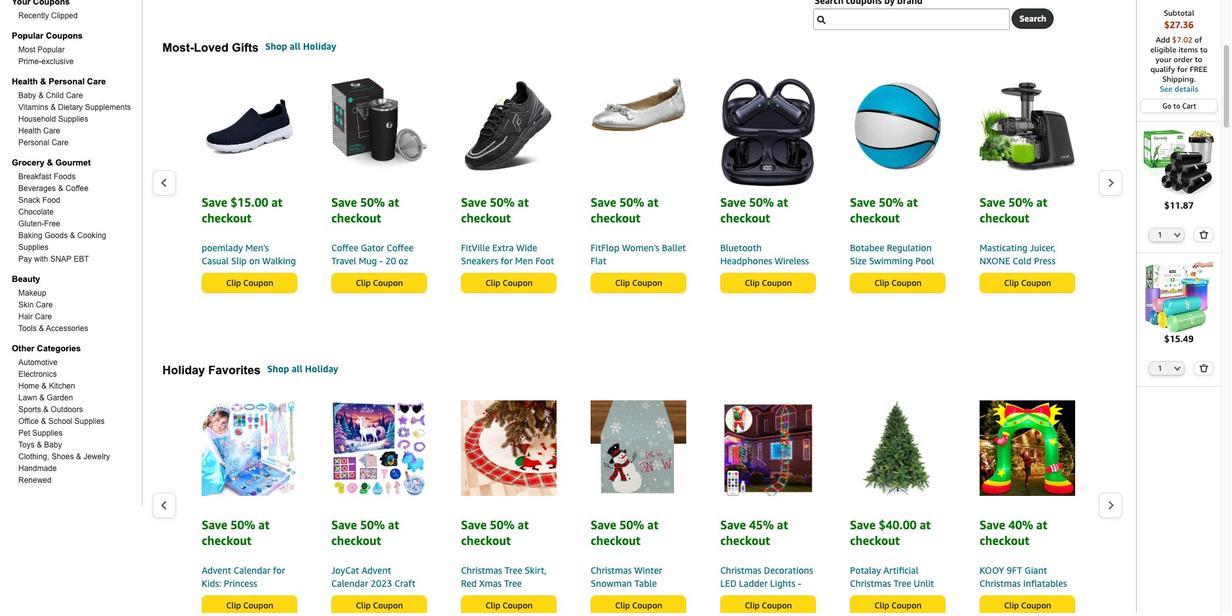 Task type: locate. For each thing, give the bounding box(es) containing it.
0 horizontal spatial ear
[[720, 295, 734, 306]]

coffee down foods
[[66, 184, 89, 193]]

foods
[[54, 172, 76, 181]]

poemlady men's casual slip on walking loafer shoes -mesh tennis work sneakers
[[202, 242, 296, 293]]

None submit
[[1195, 228, 1213, 241], [1195, 362, 1213, 375], [1195, 228, 1213, 241], [1195, 362, 1213, 375]]

handmade
[[18, 464, 57, 473]]

paperless
[[331, 334, 371, 345]]

and down the vacuum on the top left
[[331, 295, 347, 306]]

1 left dropdown image
[[1158, 230, 1162, 239]]

tools & accessories link
[[18, 324, 88, 333]]

list containing save 50% at checkout
[[177, 392, 1231, 614]]

clip coupon for tree
[[875, 601, 922, 611]]

coupon for flat
[[632, 278, 662, 288]]

checkout down 40%
[[980, 534, 1030, 548]]

swimming up games
[[850, 295, 894, 306]]

0 vertical spatial 1
[[1158, 230, 1162, 239]]

clip coupon submit for flat
[[591, 274, 686, 293]]

0 horizontal spatial advent
[[202, 565, 231, 576]]

previous image
[[160, 501, 168, 511]]

& down lawn & garden 'link'
[[43, 405, 48, 415]]

coffee up travel
[[331, 242, 358, 253]]

1 vertical spatial ear
[[794, 308, 807, 319]]

coupon for ladder
[[762, 601, 792, 611]]

supplies
[[58, 115, 88, 124], [18, 243, 48, 252], [75, 417, 105, 426], [32, 429, 62, 438]]

regulation up blue at the right of the page
[[887, 242, 932, 253]]

0 horizontal spatial arch
[[461, 282, 480, 293]]

Search coupons by brand text field
[[827, 9, 1004, 29]]

1 horizontal spatial waterproof
[[850, 347, 898, 358]]

mesh
[[261, 269, 283, 280]]

save 50% at checkout up xmas
[[461, 518, 529, 548]]

size
[[850, 255, 867, 267]]

it
[[591, 604, 597, 614]]

save left $40.00
[[850, 518, 876, 532]]

0 vertical spatial swimming
[[869, 255, 913, 267]]

clip coupon submit for table
[[591, 597, 686, 614]]

beverages & coffee link
[[18, 184, 89, 193]]

dripper,
[[373, 334, 406, 345]]

save 50% at checkout up bluetooth
[[720, 195, 788, 225]]

1 for $11.87
[[1158, 230, 1162, 239]]

baby up vitamins
[[18, 91, 36, 100]]

50% for advent
[[360, 518, 385, 532]]

accessories inside advent calendar for kids: princess accessories included christmas ornamen
[[202, 591, 248, 602]]

50% up bluetooth
[[749, 195, 774, 210]]

joycat
[[331, 565, 359, 576]]

breakfast
[[18, 172, 52, 181]]

checkout inside save 45% at checkout
[[720, 534, 770, 548]]

1 horizontal spatial baby
[[44, 441, 62, 450]]

tea
[[408, 282, 422, 293]]

save left $15.00
[[202, 195, 227, 210]]

for up running
[[766, 347, 779, 358]]

christmas inside kooy 9ft giant christmas inflatables archway,christmas arch blow up y
[[980, 578, 1021, 589]]

sport
[[786, 282, 810, 293]]

beauty
[[12, 274, 40, 284]]

at inside save $15.00 at checkout
[[271, 195, 282, 210]]

0 horizontal spatial sneakers
[[255, 282, 292, 293]]

1 horizontal spatial arch
[[980, 604, 999, 614]]

press
[[1034, 255, 1056, 267]]

| left blue at the right of the page
[[895, 269, 898, 280]]

holiday inside most-loved gifts shop all holiday
[[303, 41, 336, 52]]

care
[[87, 77, 106, 86], [66, 91, 83, 100], [43, 126, 60, 136], [52, 138, 69, 147], [36, 301, 53, 310], [35, 312, 52, 322]]

0 horizontal spatial accessories
[[46, 324, 88, 333]]

30hrs
[[720, 282, 745, 293]]

0 vertical spatial accessories
[[46, 324, 88, 333]]

1 horizontal spatial sneakers
[[461, 255, 498, 267]]

for inside christmas tree skirt, red xmas tree ornaments, 48 inch green skirt for sm
[[510, 604, 522, 614]]

arch inside the fitville extra wide sneakers for men foot pain relief shoes with arch support for plantar fasciitis - stride core
[[461, 282, 480, 293]]

accessories
[[46, 324, 88, 333], [202, 591, 248, 602]]

2 horizontal spatial shoes
[[507, 269, 532, 280]]

1 vertical spatial accessories
[[202, 591, 248, 602]]

at for decorations
[[777, 518, 788, 532]]

2 1 from the top
[[1158, 364, 1162, 373]]

holiday favorites shop all holiday
[[162, 363, 338, 377]]

at for calendar
[[258, 518, 270, 532]]

for inside advent calendar for kids: princess accessories included christmas ornamen
[[273, 565, 285, 576]]

waterproof inside bluetooth headphones wireless earbuds with earhook 30hrs playtime sport ear buds ipx7 waterproof over-ear headsets with microphones earphones for workout running fitness gym black
[[720, 308, 768, 319]]

coupon for tree
[[892, 601, 922, 611]]

0 horizontal spatial shoes
[[52, 453, 74, 462]]

0 vertical spatial |
[[895, 269, 898, 280]]

1 vertical spatial baby
[[44, 441, 62, 450]]

0 horizontal spatial black
[[331, 347, 353, 358]]

health down the prime-
[[12, 77, 38, 86]]

1 vertical spatial men
[[398, 308, 416, 319]]

fitness
[[720, 373, 749, 384]]

shop all holiday link for save 50% at checkout
[[267, 363, 338, 375]]

regulation down games
[[850, 334, 895, 345]]

save inside save $40.00 at checkout
[[850, 518, 876, 532]]

for down 48
[[510, 604, 522, 614]]

20
[[385, 255, 396, 267]]

shoes up support on the top left of page
[[507, 269, 532, 280]]

with down over-
[[761, 321, 779, 332]]

pool up hoops
[[896, 295, 915, 306]]

hommaly 1.2 gallon 240 pcs small black trash bags, strong garbage bags, bathroom trash can bin liners unscented, mini plastic bags for office, waste basket liner, fit 3,4.5,6 liters, 0.5,0.8,1,1.2 gal image
[[1143, 127, 1215, 199]]

1 horizontal spatial advent
[[362, 565, 391, 576]]

black for clean
[[1008, 347, 1030, 358]]

clip down 'fitflop women's ballet flat'
[[615, 278, 630, 288]]

checkout up gator
[[331, 211, 381, 225]]

50% up botabee
[[879, 195, 904, 210]]

checkout for women's
[[591, 211, 641, 225]]

beverages
[[18, 184, 56, 193]]

shoes down the toys & baby link
[[52, 453, 74, 462]]

black inside masticating juicer, nxone cold press juicer for vegetable and fruit, juicer machines with 3 speed modes and reverse function, easy to clean slow juicer with brush, black
[[1008, 347, 1030, 358]]

checkout for extra
[[461, 211, 511, 225]]

skin care link
[[18, 301, 53, 310]]

coupon for 2023
[[373, 601, 403, 611]]

save 50% at checkout up princess
[[202, 518, 270, 548]]

50% up 'winter' at the right of the page
[[619, 518, 644, 532]]

clip for kids:
[[226, 601, 241, 611]]

prime-
[[18, 57, 41, 66]]

save 50% at checkout for extra
[[461, 195, 529, 225]]

1.2 gallon/330pcs strong trash bags colorful clear garbage bags by teivio, bathroom trash can bin liners, small plastic bags for home office kitchen, multicolor image
[[1143, 261, 1215, 333]]

at for artificial
[[920, 518, 931, 532]]

christmas up xmas
[[461, 565, 502, 576]]

advent up the 2023
[[362, 565, 391, 576]]

1 vertical spatial shop
[[267, 363, 289, 375]]

checkout for artificial
[[850, 534, 900, 548]]

chocolate
[[18, 208, 54, 217]]

arch inside kooy 9ft giant christmas inflatables archway,christmas arch blow up y
[[980, 604, 999, 614]]

advent inside joycat advent calendar 2023 craft kit for kids girls toddlers, 24 d
[[362, 565, 391, 576]]

1 advent from the left
[[202, 565, 231, 576]]

3
[[1041, 295, 1047, 306]]

save up botabee
[[850, 195, 876, 210]]

clip left up
[[1004, 601, 1019, 611]]

stride
[[461, 308, 486, 319]]

joycat advent calendar 2023 craft kit for kids girls toddlers, 24 d
[[331, 565, 426, 614]]

waterproof
[[720, 308, 768, 319], [850, 347, 898, 358]]

0 vertical spatial men
[[515, 255, 533, 267]]

1 vertical spatial |
[[902, 321, 904, 332]]

steel,
[[372, 269, 395, 280]]

of
[[1195, 35, 1202, 45]]

black for leakproof
[[331, 347, 353, 358]]

2 advent from the left
[[362, 565, 391, 576]]

& inside "beauty makeup skin care hair care tools & accessories"
[[39, 324, 44, 333]]

2 list from the top
[[177, 392, 1231, 614]]

juicer,
[[1030, 242, 1056, 253]]

calendar inside joycat advent calendar 2023 craft kit for kids girls toddlers, 24 d
[[331, 578, 368, 589]]

1 vertical spatial all
[[292, 363, 303, 375]]

playtime
[[747, 282, 784, 293]]

0 vertical spatial popular
[[12, 31, 43, 41]]

coupon for cold
[[1021, 278, 1051, 288]]

shop right favorites
[[267, 363, 289, 375]]

slip
[[231, 255, 247, 267]]

running
[[758, 360, 793, 371]]

clip coupon submit for earbuds
[[721, 274, 815, 293]]

2 vertical spatial pool
[[850, 321, 869, 332]]

checkout for tree
[[461, 534, 511, 548]]

- left '20'
[[379, 255, 383, 267]]

poemlady
[[202, 242, 243, 253]]

christmas inside christmas winter snowman table runner snowflake let it snow table runn
[[591, 565, 632, 576]]

most popular link
[[18, 45, 65, 54]]

earbuds
[[720, 269, 754, 280]]

save inside save $15.00 at checkout
[[202, 195, 227, 210]]

green
[[461, 604, 486, 614]]

at for headphones
[[777, 195, 788, 210]]

checkout for juicer,
[[980, 211, 1030, 225]]

for left women on the left of page
[[331, 308, 344, 319]]

1 1 from the top
[[1158, 230, 1162, 239]]

with inside grocery & gourmet breakfast foods beverages & coffee snack food chocolate gluten-free baking goods & cooking supplies pay with snap ebt
[[34, 255, 48, 264]]

0 vertical spatial shop all holiday link
[[265, 41, 336, 52]]

advent up kids:
[[202, 565, 231, 576]]

list
[[177, 69, 1231, 384], [177, 392, 1231, 614]]

save for bluetooth headphones wireless earbuds with earhook 30hrs playtime sport ear buds ipx7 waterproof over-ear headsets with microphones earphones for workout running fitness gym black
[[720, 195, 746, 210]]

table up snowflake on the right of page
[[634, 578, 657, 589]]

2023
[[371, 578, 392, 589]]

tennis
[[202, 282, 228, 293]]

exclusive
[[41, 57, 74, 66]]

1 vertical spatial popular
[[38, 45, 65, 54]]

checkout up fitflop
[[591, 211, 641, 225]]

50% up women's
[[619, 195, 644, 210]]

save up travel
[[331, 195, 357, 210]]

checkout inside 'save 40% at checkout'
[[980, 534, 1030, 548]]

50% up princess
[[230, 518, 255, 532]]

clip coupon submit for tree
[[851, 597, 945, 614]]

xmas
[[479, 578, 502, 589]]

subtotal
[[1164, 8, 1194, 18]]

50% for extra
[[490, 195, 515, 210]]

christmas inside potalay artificial christmas tree unlit 4,5,6,7.5 feet premium hin
[[850, 578, 891, 589]]

-
[[379, 255, 383, 267], [258, 269, 261, 280], [528, 295, 532, 306], [798, 578, 801, 589]]

clip for cold
[[1004, 278, 1019, 288]]

0 vertical spatial waterproof
[[720, 308, 768, 319]]

1 vertical spatial list
[[177, 392, 1231, 614]]

checkout inside save $40.00 at checkout
[[850, 534, 900, 548]]

care down household supplies link
[[43, 126, 60, 136]]

kooy 9ft giant christmas inflatables archway,christmas arch blow up y
[[980, 565, 1074, 614]]

accessories inside "beauty makeup skin care hair care tools & accessories"
[[46, 324, 88, 333]]

clip up fasciitis
[[486, 278, 500, 288]]

clip left santa
[[745, 601, 760, 611]]

at inside 'save 40% at checkout'
[[1036, 518, 1048, 532]]

delete image
[[1199, 230, 1209, 239]]

juicer down nxone
[[980, 269, 1004, 280]]

coupon for sneakers
[[503, 278, 533, 288]]

for up the toddlers,
[[345, 591, 357, 602]]

50% for tree
[[490, 518, 515, 532]]

checkout inside save $15.00 at checkout
[[202, 211, 252, 225]]

& up breakfast foods link
[[47, 158, 53, 168]]

0 horizontal spatial men
[[398, 308, 416, 319]]

juicer down vegetable
[[1022, 282, 1046, 293]]

1 horizontal spatial calendar
[[331, 578, 368, 589]]

lawn
[[18, 394, 37, 403]]

clip coupon submit for christmas
[[980, 597, 1075, 614]]

50% up xmas
[[490, 518, 515, 532]]

christmas down kids:
[[202, 604, 243, 614]]

save up masticating
[[980, 195, 1005, 210]]

masticating juicer, nxone cold press juicer for vegetable and fruit, juicer machines with 3 speed modes and reverse function, easy to clean slow juicer with brush, black
[[980, 242, 1075, 358]]

0 vertical spatial pool
[[915, 255, 934, 267]]

red
[[461, 578, 477, 589]]

clip coupon for cold
[[1004, 278, 1051, 288]]

shop all holiday link for save $15.00 at checkout
[[265, 41, 336, 52]]

ear down sport
[[794, 308, 807, 319]]

1 vertical spatial juicer
[[1022, 282, 1046, 293]]

checkout up princess
[[202, 534, 252, 548]]

workout
[[720, 360, 756, 371]]

christmas up snowman
[[591, 565, 632, 576]]

men inside coffee gator coffee travel mug - 20 oz stainless-steel, vacuum insulated tea and coffee tumbler for women and men with leakproof lid & paperless dripper, black
[[398, 308, 416, 319]]

accessories up categories
[[46, 324, 88, 333]]

shoes inside poemlady men's casual slip on walking loafer shoes -mesh tennis work sneakers
[[231, 269, 255, 280]]

men inside the fitville extra wide sneakers for men foot pain relief shoes with arch support for plantar fasciitis - stride core
[[515, 255, 533, 267]]

chocolate link
[[18, 208, 54, 217]]

other
[[12, 344, 34, 354]]

clothing,
[[18, 453, 49, 462]]

supplements
[[85, 103, 131, 112]]

0 horizontal spatial waterproof
[[720, 308, 768, 319]]

50% up gator
[[360, 195, 385, 210]]

1 vertical spatial waterproof
[[850, 347, 898, 358]]

checkout for headphones
[[720, 211, 770, 225]]

save left 40%
[[980, 518, 1005, 532]]

clip coupon for kids:
[[226, 601, 273, 611]]

clip for 2023
[[356, 601, 371, 611]]

1 list from the top
[[177, 69, 1231, 384]]

baking
[[18, 231, 42, 240]]

over-
[[770, 308, 794, 319]]

1 for $15.49
[[1158, 364, 1162, 373]]

clip coupon for flat
[[615, 278, 662, 288]]

to down reverse
[[1042, 321, 1051, 332]]

toys & baby link
[[18, 441, 62, 450]]

1 vertical spatial shop all holiday link
[[267, 363, 338, 375]]

household
[[18, 115, 56, 124]]

save 50% at checkout for juicer,
[[980, 195, 1048, 225]]

for inside coffee gator coffee travel mug - 20 oz stainless-steel, vacuum insulated tea and coffee tumbler for women and men with leakproof lid & paperless dripper, black
[[331, 308, 344, 319]]

black down paperless
[[331, 347, 353, 358]]

school
[[48, 417, 72, 426]]

save
[[202, 195, 227, 210], [331, 195, 357, 210], [461, 195, 487, 210], [591, 195, 616, 210], [720, 195, 746, 210], [850, 195, 876, 210], [980, 195, 1005, 210], [202, 518, 227, 532], [331, 518, 357, 532], [461, 518, 487, 532], [591, 518, 616, 532], [720, 518, 746, 532], [850, 518, 876, 532], [980, 518, 1005, 532]]

Clip Coupon submit
[[202, 274, 297, 293], [332, 274, 426, 293], [462, 274, 556, 293], [591, 274, 686, 293], [721, 274, 815, 293], [851, 274, 945, 293], [980, 274, 1075, 293], [202, 597, 297, 614], [332, 597, 426, 614], [462, 597, 556, 614], [591, 597, 686, 614], [721, 597, 815, 614], [851, 597, 945, 614], [980, 597, 1075, 614]]

1 horizontal spatial accessories
[[202, 591, 248, 602]]

renewed link
[[18, 476, 52, 485]]

2 vertical spatial juicer
[[1028, 334, 1052, 345]]

- inside poemlady men's casual slip on walking loafer shoes -mesh tennis work sneakers
[[258, 269, 261, 280]]

0 vertical spatial arch
[[461, 282, 480, 293]]

2 horizontal spatial black
[[1008, 347, 1030, 358]]

dietary
[[58, 103, 83, 112]]

men down wide
[[515, 255, 533, 267]]

1 horizontal spatial black
[[773, 373, 795, 384]]

baby up clothing, shoes & jewelry "link"
[[44, 441, 62, 450]]

clip coupon submit for 2023
[[332, 597, 426, 614]]

0 vertical spatial calendar
[[234, 565, 271, 576]]

0 vertical spatial all
[[290, 41, 301, 52]]

4,5,6,7.5
[[850, 591, 886, 602]]

save for fitflop women's ballet flat
[[591, 195, 616, 210]]

kitchen
[[49, 382, 75, 391]]

checkout for 9ft
[[980, 534, 1030, 548]]

gifts
[[232, 41, 259, 54]]

0 vertical spatial personal
[[49, 77, 85, 86]]

1 horizontal spatial shoes
[[231, 269, 255, 280]]

save 50% at checkout up masticating
[[980, 195, 1048, 225]]

50% for regulation
[[879, 195, 904, 210]]

shoes up work
[[231, 269, 255, 280]]

1 horizontal spatial men
[[515, 255, 533, 267]]

checkout up fitville
[[461, 211, 511, 225]]

foot
[[535, 255, 554, 267]]

headphones
[[720, 255, 772, 267]]

all inside 'holiday favorites shop all holiday'
[[292, 363, 303, 375]]

with up playtime
[[756, 269, 775, 280]]

all right favorites
[[292, 363, 303, 375]]

clip left 'steel,' at the top left of the page
[[356, 278, 371, 288]]

for up fruit,
[[1006, 269, 1018, 280]]

save up snowman
[[591, 518, 616, 532]]

& down hair care link
[[39, 324, 44, 333]]

0 horizontal spatial baby
[[18, 91, 36, 100]]

save 50% at checkout for calendar
[[202, 518, 270, 548]]

0 vertical spatial list
[[177, 69, 1231, 384]]

artificial
[[883, 565, 919, 576]]

outdoor
[[720, 604, 756, 614]]

clip down slip
[[226, 278, 241, 288]]

christmas down kooy
[[980, 578, 1021, 589]]

checkout for men's
[[202, 211, 252, 225]]

1 vertical spatial arch
[[980, 604, 999, 614]]

save up fitville
[[461, 195, 487, 210]]

botabee regulation size swimming pool basketball | blue basketball for swimming pool basketball hoops & pool games | regulation size, waterproof basketball for ages 12+ (size 6, 9" diameter)
[[850, 242, 943, 384]]

clip down snowman
[[615, 601, 630, 611]]

0 vertical spatial baby
[[18, 91, 36, 100]]

save inside save 45% at checkout
[[720, 518, 746, 532]]

jewelry
[[83, 453, 110, 462]]

at for tree
[[518, 518, 529, 532]]

for left free
[[1177, 64, 1188, 74]]

girls
[[380, 591, 398, 602]]

at inside save 45% at checkout
[[777, 518, 788, 532]]

calendar down joycat at the left bottom of the page
[[331, 578, 368, 589]]

& down the pet supplies link
[[37, 441, 42, 450]]

save inside 'save 40% at checkout'
[[980, 518, 1005, 532]]

clip coupon submit for travel
[[332, 274, 426, 293]]

tree up 48
[[504, 578, 522, 589]]

outdoors
[[51, 405, 83, 415]]

1 vertical spatial 1
[[1158, 364, 1162, 373]]

save for potalay artificial christmas tree unlit 4,5,6,7.5 feet premium hin
[[850, 518, 876, 532]]

next image
[[1107, 178, 1115, 188]]

care up 'supplements'
[[87, 77, 106, 86]]

0 vertical spatial shop
[[265, 41, 287, 52]]

Search submit
[[1012, 9, 1053, 28]]

clip coupon for slip
[[226, 278, 273, 288]]

1 horizontal spatial |
[[902, 321, 904, 332]]

gator
[[361, 242, 384, 253]]

next image
[[1107, 501, 1115, 511]]

1 vertical spatial sneakers
[[255, 282, 292, 293]]

accessories down kids:
[[202, 591, 248, 602]]

50% for headphones
[[749, 195, 774, 210]]

juicer
[[980, 269, 1004, 280], [1022, 282, 1046, 293], [1028, 334, 1052, 345]]

supplies down vitamins & dietary supplements link
[[58, 115, 88, 124]]

list containing save $15.00 at checkout
[[177, 69, 1231, 384]]

50% for juicer,
[[1008, 195, 1033, 210]]

shop all holiday link down paperless
[[267, 363, 338, 375]]

personal up child
[[49, 77, 85, 86]]

save up bluetooth
[[720, 195, 746, 210]]

- inside coffee gator coffee travel mug - 20 oz stainless-steel, vacuum insulated tea and coffee tumbler for women and men with leakproof lid & paperless dripper, black
[[379, 255, 383, 267]]

1 vertical spatial calendar
[[331, 578, 368, 589]]

brush,
[[980, 347, 1006, 358]]

0 horizontal spatial calendar
[[234, 565, 271, 576]]

clip down potalay
[[875, 601, 889, 611]]

checkout
[[202, 211, 252, 225], [331, 211, 381, 225], [461, 211, 511, 225], [591, 211, 641, 225], [720, 211, 770, 225], [850, 211, 900, 225], [980, 211, 1030, 225], [202, 534, 252, 548], [331, 534, 381, 548], [461, 534, 511, 548], [591, 534, 641, 548], [720, 534, 770, 548], [850, 534, 900, 548], [980, 534, 1030, 548]]

0 vertical spatial sneakers
[[461, 255, 498, 267]]

coupons
[[46, 31, 83, 41]]

snowflake
[[623, 591, 666, 602]]

travel
[[331, 255, 356, 267]]

black inside coffee gator coffee travel mug - 20 oz stainless-steel, vacuum insulated tea and coffee tumbler for women and men with leakproof lid & paperless dripper, black
[[331, 347, 353, 358]]

with down reverse
[[1054, 334, 1073, 345]]

0 vertical spatial ear
[[720, 295, 734, 306]]

coupon for christmas
[[1021, 601, 1051, 611]]

pay
[[18, 255, 32, 264]]

all inside most-loved gifts shop all holiday
[[290, 41, 301, 52]]

popular up most
[[12, 31, 43, 41]]

popular coupons most popular prime-exclusive
[[12, 31, 83, 66]]

clip for earbuds
[[745, 278, 760, 288]]

tree inside potalay artificial christmas tree unlit 4,5,6,7.5 feet premium hin
[[894, 578, 911, 589]]

snap
[[50, 255, 71, 264]]

save up fitflop
[[591, 195, 616, 210]]

at inside save $40.00 at checkout
[[920, 518, 931, 532]]



Task type: vqa. For each thing, say whether or not it's contained in the screenshot.


Task type: describe. For each thing, give the bounding box(es) containing it.
checkout for regulation
[[850, 211, 900, 225]]

calendar inside advent calendar for kids: princess accessories included christmas ornamen
[[234, 565, 271, 576]]

subtotal $27.36
[[1164, 8, 1194, 30]]

craft
[[395, 578, 415, 589]]

and up easy
[[1009, 308, 1025, 319]]

care up hair care link
[[36, 301, 53, 310]]

save for poemlady men's casual slip on walking loafer shoes -mesh tennis work sneakers
[[202, 195, 227, 210]]

checkout for decorations
[[720, 534, 770, 548]]

core
[[488, 308, 507, 319]]

list for shop
[[177, 392, 1231, 614]]

kids
[[360, 591, 377, 602]]

tools
[[18, 324, 37, 333]]

& down foods
[[58, 184, 63, 193]]

save for christmas winter snowman table runner snowflake let it snow table runn
[[591, 518, 616, 532]]

save $15.00 at checkout
[[202, 195, 282, 225]]

for down blue at the right of the page
[[895, 282, 907, 293]]

size,
[[897, 334, 916, 345]]

care down skin care link
[[35, 312, 52, 322]]

tree left the skirt, on the bottom left of the page
[[505, 565, 522, 576]]

microphones
[[720, 334, 774, 345]]

save 50% at checkout for gator
[[331, 195, 399, 225]]

9ft
[[1007, 565, 1022, 576]]

1 vertical spatial swimming
[[850, 295, 894, 306]]

clipped
[[51, 11, 78, 20]]

health & personal care baby & child care vitamins & dietary supplements household supplies health care personal care
[[12, 77, 131, 147]]

& left jewelry
[[76, 453, 81, 462]]

previous image
[[160, 178, 168, 188]]

0 horizontal spatial |
[[895, 269, 898, 280]]

christmas winter snowman table runner snowflake let it snow table runn
[[591, 565, 683, 614]]

save 45% at checkout
[[720, 518, 788, 548]]

1 vertical spatial health
[[18, 126, 41, 136]]

save for fitville extra wide sneakers for men foot pain relief shoes with arch support for plantar fasciitis - stride core
[[461, 195, 487, 210]]

- inside the fitville extra wide sneakers for men foot pain relief shoes with arch support for plantar fasciitis - stride core
[[528, 295, 532, 306]]

supplies inside health & personal care baby & child care vitamins & dietary supplements household supplies health care personal care
[[58, 115, 88, 124]]

1 vertical spatial regulation
[[850, 334, 895, 345]]

skin
[[18, 301, 34, 310]]

bluetooth
[[720, 242, 762, 253]]

supplies down outdoors
[[75, 417, 105, 426]]

at for regulation
[[907, 195, 918, 210]]

at for gator
[[388, 195, 399, 210]]

clip coupon submit for ladder
[[721, 597, 815, 614]]

potalay
[[850, 565, 881, 576]]

50% for calendar
[[230, 518, 255, 532]]

relief
[[481, 269, 505, 280]]

shop inside 'holiday favorites shop all holiday'
[[267, 363, 289, 375]]

0 vertical spatial health
[[12, 77, 38, 86]]

coffee inside grocery & gourmet breakfast foods beverages & coffee snack food chocolate gluten-free baking goods & cooking supplies pay with snap ebt
[[66, 184, 89, 193]]

free
[[44, 219, 60, 229]]

save 50% at checkout for winter
[[591, 518, 659, 548]]

clip coupon for swimming
[[875, 278, 922, 288]]

at for juicer,
[[1036, 195, 1048, 210]]

at for winter
[[647, 518, 659, 532]]

giant
[[1025, 565, 1047, 576]]

checkout for calendar
[[202, 534, 252, 548]]

clip for tree
[[875, 601, 889, 611]]

renewed
[[18, 476, 52, 485]]

most-
[[162, 41, 194, 54]]

save 50% at checkout for advent
[[331, 518, 399, 548]]

blow
[[1001, 604, 1021, 614]]

checkout for gator
[[331, 211, 381, 225]]

oz
[[399, 255, 408, 267]]

see details
[[1160, 84, 1198, 94]]

ebt
[[74, 255, 89, 264]]

& up household supplies link
[[51, 103, 56, 112]]

office & school supplies link
[[18, 417, 105, 426]]

cart
[[1182, 102, 1196, 110]]

supplies up the toys & baby link
[[32, 429, 62, 438]]

coupon for kids:
[[243, 601, 273, 611]]

snack
[[18, 196, 40, 205]]

shoes inside the fitville extra wide sneakers for men foot pain relief shoes with arch support for plantar fasciitis - stride core
[[507, 269, 532, 280]]

lawn & garden link
[[18, 394, 73, 403]]

pet supplies link
[[18, 429, 62, 438]]

other categories automotive electronics home & kitchen lawn & garden sports & outdoors office & school supplies pet supplies toys & baby clothing, shoes & jewelry handmade renewed
[[12, 344, 110, 485]]

0 vertical spatial regulation
[[887, 242, 932, 253]]

shipping.
[[1162, 74, 1196, 84]]

clip coupon submit for kids:
[[202, 597, 297, 614]]

care up gourmet
[[52, 138, 69, 147]]

clip coupon submit for swimming
[[851, 274, 945, 293]]

pet
[[18, 429, 30, 438]]

list for gifts
[[177, 69, 1231, 384]]

50% for winter
[[619, 518, 644, 532]]

baby inside the other categories automotive electronics home & kitchen lawn & garden sports & outdoors office & school supplies pet supplies toys & baby clothing, shoes & jewelry handmade renewed
[[44, 441, 62, 450]]

checkout for winter
[[591, 534, 641, 548]]

save for christmas tree skirt, red xmas tree ornaments, 48 inch green skirt for sm
[[461, 518, 487, 532]]

prime-exclusive link
[[18, 57, 74, 66]]

clip for travel
[[356, 278, 371, 288]]

1 vertical spatial personal
[[18, 138, 49, 147]]

at for 9ft
[[1036, 518, 1048, 532]]

0 vertical spatial table
[[634, 578, 657, 589]]

1 vertical spatial table
[[624, 604, 647, 614]]

coupon for travel
[[373, 278, 403, 288]]

makeup link
[[18, 289, 46, 298]]

vegetable
[[1021, 269, 1062, 280]]

1 horizontal spatial ear
[[794, 308, 807, 319]]

48
[[512, 591, 523, 602]]

for inside masticating juicer, nxone cold press juicer for vegetable and fruit, juicer machines with 3 speed modes and reverse function, easy to clean slow juicer with brush, black
[[1006, 269, 1018, 280]]

for up fasciitis
[[519, 282, 531, 293]]

50% for gator
[[360, 195, 385, 210]]

save 50% at checkout for headphones
[[720, 195, 788, 225]]

with inside coffee gator coffee travel mug - 20 oz stainless-steel, vacuum insulated tea and coffee tumbler for women and men with leakproof lid & paperless dripper, black
[[331, 321, 350, 332]]

clip coupon for christmas
[[1004, 601, 1051, 611]]

with left 3
[[1021, 295, 1039, 306]]

see details link
[[1143, 84, 1215, 94]]

games
[[871, 321, 899, 332]]

0 vertical spatial juicer
[[980, 269, 1004, 280]]

for inside of eligible items to your order to qualify for free shipping.
[[1177, 64, 1188, 74]]

clip for ladder
[[745, 601, 760, 611]]

save for christmas decorations led ladder lights - climbing santa claus outdoor christ
[[720, 518, 746, 532]]

save for joycat advent calendar 2023 craft kit for kids girls toddlers, 24 d
[[331, 518, 357, 532]]

& inside coffee gator coffee travel mug - 20 oz stainless-steel, vacuum insulated tea and coffee tumbler for women and men with leakproof lid & paperless dripper, black
[[412, 321, 418, 332]]

your
[[1156, 54, 1172, 64]]

clip coupon for red
[[486, 601, 533, 611]]

baby & child care link
[[18, 91, 83, 100]]

coupon for earbuds
[[762, 278, 792, 288]]

santa
[[760, 591, 784, 602]]

categories
[[37, 344, 81, 354]]

with inside the fitville extra wide sneakers for men foot pain relief shoes with arch support for plantar fasciitis - stride core
[[535, 269, 553, 280]]

clip for table
[[615, 601, 630, 611]]

& up the pet supplies link
[[41, 417, 46, 426]]

save 50% at checkout for tree
[[461, 518, 529, 548]]

clip coupon for table
[[615, 601, 662, 611]]

clip coupon for travel
[[356, 278, 403, 288]]

led
[[720, 578, 737, 589]]

save for masticating juicer, nxone cold press juicer for vegetable and fruit, juicer machines with 3 speed modes and reverse function, easy to clean slow juicer with brush, black
[[980, 195, 1005, 210]]

tumbler
[[379, 295, 413, 306]]

loafer
[[202, 269, 228, 280]]

clip coupon submit for cold
[[980, 274, 1075, 293]]

save 50% at checkout for regulation
[[850, 195, 918, 225]]

clean
[[980, 334, 1003, 345]]

to right go
[[1174, 102, 1181, 110]]

pay with snap ebt link
[[18, 255, 89, 264]]

speed
[[1049, 295, 1075, 306]]

unlit
[[914, 578, 934, 589]]

go to cart link
[[1141, 100, 1217, 113]]

recently clipped
[[18, 11, 78, 20]]

inflatables
[[1023, 578, 1067, 589]]

clip for christmas
[[1004, 601, 1019, 611]]

buds
[[736, 295, 756, 306]]

shop inside most-loved gifts shop all holiday
[[265, 41, 287, 52]]

sneakers inside poemlady men's casual slip on walking loafer shoes -mesh tennis work sneakers
[[255, 282, 292, 293]]

clip coupon for earbuds
[[745, 278, 792, 288]]

& right goods
[[70, 231, 75, 240]]

to right order
[[1195, 54, 1202, 64]]

for up "9""
[[850, 360, 862, 371]]

coffee up the oz
[[387, 242, 414, 253]]

claus
[[786, 591, 808, 602]]

clip coupon for sneakers
[[486, 278, 533, 288]]

earphones
[[720, 347, 764, 358]]

botabee
[[850, 242, 884, 253]]

for inside bluetooth headphones wireless earbuds with earhook 30hrs playtime sport ear buds ipx7 waterproof over-ear headsets with microphones earphones for workout running fitness gym black
[[766, 347, 779, 358]]

vitamins & dietary supplements link
[[18, 103, 131, 112]]

christmas decorations led ladder lights - climbing santa claus outdoor christ
[[720, 565, 813, 614]]

& inside botabee regulation size swimming pool basketball | blue basketball for swimming pool basketball hoops & pool games | regulation size, waterproof basketball for ages 12+ (size 6, 9" diameter)
[[924, 308, 931, 319]]

clip for slip
[[226, 278, 241, 288]]

coffee up women on the left of page
[[349, 295, 376, 306]]

details
[[1175, 84, 1198, 94]]

to inside masticating juicer, nxone cold press juicer for vegetable and fruit, juicer machines with 3 speed modes and reverse function, easy to clean slow juicer with brush, black
[[1042, 321, 1051, 332]]

and down tumbler
[[380, 308, 396, 319]]

dropdown image
[[1174, 232, 1181, 237]]

coupon for slip
[[243, 278, 273, 288]]

coupon for table
[[632, 601, 662, 611]]

coupon for swimming
[[892, 278, 922, 288]]

kids:
[[202, 578, 221, 589]]

breakfast foods link
[[18, 172, 76, 181]]

clip coupon submit for slip
[[202, 274, 297, 293]]

at for extra
[[518, 195, 529, 210]]

free
[[1190, 64, 1208, 74]]

shoes inside the other categories automotive electronics home & kitchen lawn & garden sports & outdoors office & school supplies pet supplies toys & baby clothing, shoes & jewelry handmade renewed
[[52, 453, 74, 462]]

at for women's
[[647, 195, 659, 210]]

pain
[[461, 269, 479, 280]]

& down home & kitchen link
[[39, 394, 45, 403]]

christmas inside advent calendar for kids: princess accessories included christmas ornamen
[[202, 604, 243, 614]]

save for botabee regulation size swimming pool basketball | blue basketball for swimming pool basketball hoops & pool games | regulation size, waterproof basketball for ages 12+ (size 6, 9" diameter)
[[850, 195, 876, 210]]

- inside christmas decorations led ladder lights - climbing santa claus outdoor christ
[[798, 578, 801, 589]]

save for coffee gator coffee travel mug - 20 oz stainless-steel, vacuum insulated tea and coffee tumbler for women and men with leakproof lid & paperless dripper, black
[[331, 195, 357, 210]]

sneakers inside the fitville extra wide sneakers for men foot pain relief shoes with arch support for plantar fasciitis - stride core
[[461, 255, 498, 267]]

1 vertical spatial pool
[[896, 295, 915, 306]]

coupon for red
[[503, 601, 533, 611]]

search coupons by brand image
[[817, 16, 826, 24]]

save for kooy 9ft giant christmas inflatables archway,christmas arch blow up y
[[980, 518, 1005, 532]]

black inside bluetooth headphones wireless earbuds with earhook 30hrs playtime sport ear buds ipx7 waterproof over-ear headsets with microphones earphones for workout running fitness gym black
[[773, 373, 795, 384]]

clip for red
[[486, 601, 500, 611]]

handmade link
[[18, 464, 57, 473]]

support
[[482, 282, 516, 293]]

for down extra
[[501, 255, 513, 267]]

for inside joycat advent calendar 2023 craft kit for kids girls toddlers, 24 d
[[345, 591, 357, 602]]

recently clipped link
[[18, 11, 78, 20]]

at for advent
[[388, 518, 399, 532]]

& up lawn & garden 'link'
[[41, 382, 47, 391]]

save 50% at checkout for women's
[[591, 195, 659, 225]]

baby inside health & personal care baby & child care vitamins & dietary supplements household supplies health care personal care
[[18, 91, 36, 100]]

fitflop women's ballet flat
[[591, 242, 686, 267]]

delete image
[[1199, 364, 1209, 373]]

50% for women's
[[619, 195, 644, 210]]

clip for flat
[[615, 278, 630, 288]]

clip coupon for ladder
[[745, 601, 792, 611]]

see
[[1160, 84, 1173, 94]]

clip for swimming
[[875, 278, 889, 288]]

advent inside advent calendar for kids: princess accessories included christmas ornamen
[[202, 565, 231, 576]]

coffee gator coffee travel mug - 20 oz stainless-steel, vacuum insulated tea and coffee tumbler for women and men with leakproof lid & paperless dripper, black
[[331, 242, 422, 358]]

checkout for advent
[[331, 534, 381, 548]]

nxone
[[980, 255, 1010, 267]]

wireless
[[775, 255, 809, 267]]

clip for sneakers
[[486, 278, 500, 288]]

to right 'items'
[[1200, 45, 1208, 54]]

christmas inside christmas decorations led ladder lights - climbing santa claus outdoor christ
[[720, 565, 762, 576]]

waterproof inside botabee regulation size swimming pool basketball | blue basketball for swimming pool basketball hoops & pool games | regulation size, waterproof basketball for ages 12+ (size 6, 9" diameter)
[[850, 347, 898, 358]]

archway,christmas
[[980, 591, 1058, 602]]

care up vitamins & dietary supplements link
[[66, 91, 83, 100]]

at for men's
[[271, 195, 282, 210]]

kooy
[[980, 565, 1004, 576]]

baking goods & cooking supplies link
[[18, 231, 106, 252]]

and up machines
[[980, 282, 995, 293]]

go to cart
[[1163, 102, 1196, 110]]

supplies inside grocery & gourmet breakfast foods beverages & coffee snack food chocolate gluten-free baking goods & cooking supplies pay with snap ebt
[[18, 243, 48, 252]]

clip coupon submit for red
[[462, 597, 556, 614]]

clip coupon for 2023
[[356, 601, 403, 611]]

clip coupon submit for sneakers
[[462, 274, 556, 293]]

& up baby & child care link
[[40, 77, 46, 86]]

christmas inside christmas tree skirt, red xmas tree ornaments, 48 inch green skirt for sm
[[461, 565, 502, 576]]

& left child
[[38, 91, 44, 100]]

dropdown image
[[1174, 366, 1181, 372]]



